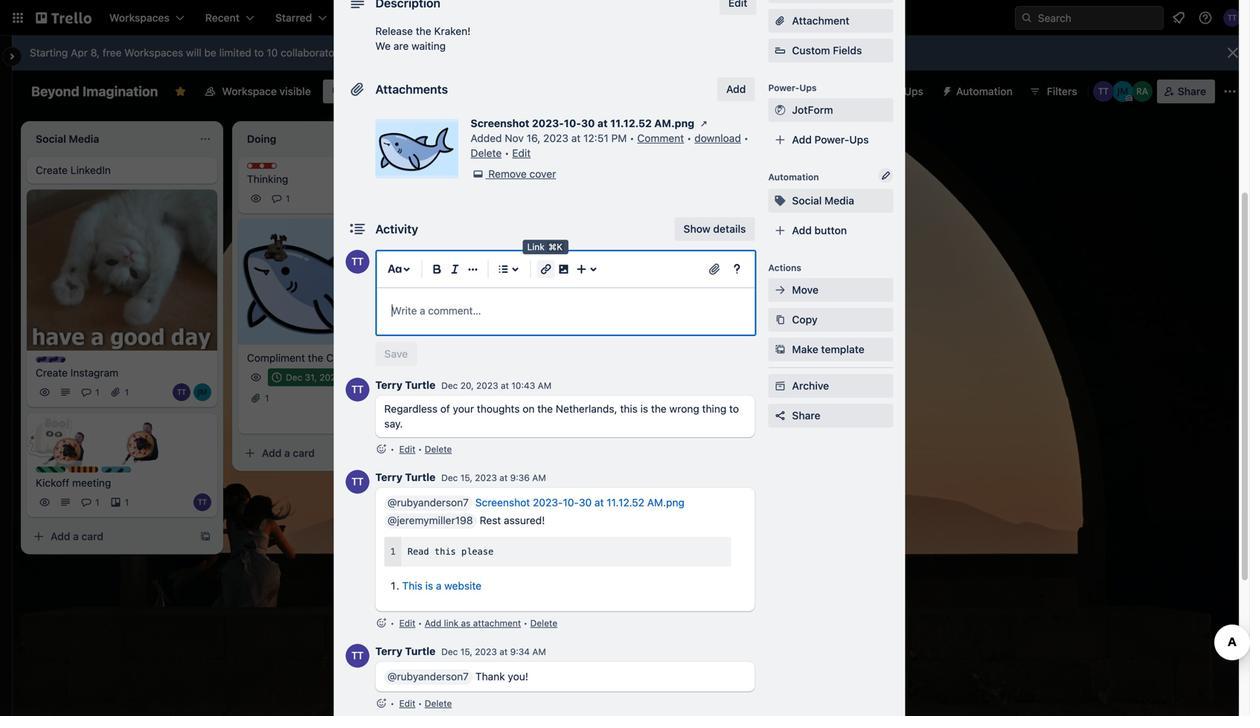 Task type: locate. For each thing, give the bounding box(es) containing it.
power-ups
[[769, 83, 817, 93], [869, 85, 924, 98]]

1 vertical spatial is
[[425, 580, 433, 593]]

11.12.52
[[611, 117, 652, 130], [607, 497, 645, 509]]

am for terry turtle dec 20, 2023 at 10:43 am
[[538, 381, 552, 391]]

0 vertical spatial 15,
[[461, 473, 473, 483]]

share left show menu icon
[[1178, 85, 1207, 98]]

color: orange, title: none image
[[68, 467, 98, 473]]

sm image inside move link
[[773, 283, 788, 298]]

0 horizontal spatial power-
[[769, 83, 800, 93]]

30 inside @rubyanderson7 screenshot 2023-10-30 at 11.12.52 am.png @jeremymiller198 rest assured!
[[579, 497, 592, 509]]

15, inside terry turtle dec 15, 2023 at 9:34 am
[[461, 647, 473, 658]]

2023- inside @rubyanderson7 screenshot 2023-10-30 at 11.12.52 am.png @jeremymiller198 rest assured!
[[533, 497, 563, 509]]

am for terry turtle dec 15, 2023 at 9:34 am
[[532, 647, 546, 658]]

ups down power-ups button
[[850, 134, 869, 146]]

1 15, from the top
[[461, 473, 473, 483]]

0 vertical spatial am.png
[[655, 117, 695, 130]]

2 horizontal spatial add a card
[[473, 403, 526, 415]]

am right the 10:43
[[538, 381, 552, 391]]

thinking link
[[247, 172, 420, 187]]

add another list
[[682, 131, 760, 144]]

your
[[453, 403, 474, 415]]

sm image down actions
[[773, 283, 788, 298]]

the right on
[[538, 403, 553, 415]]

0 vertical spatial add reaction image
[[376, 442, 387, 457]]

is left wrong
[[641, 403, 648, 415]]

at inside @rubyanderson7 screenshot 2023-10-30 at 11.12.52 am.png @jeremymiller198 rest assured!
[[595, 497, 604, 509]]

0 vertical spatial automation
[[957, 85, 1013, 98]]

Search field
[[1033, 7, 1163, 29]]

1
[[286, 194, 290, 204], [95, 388, 99, 398], [125, 388, 129, 398], [265, 393, 269, 404], [95, 498, 99, 508], [125, 498, 129, 508]]

edit link right add reaction image
[[399, 699, 416, 709]]

to
[[254, 47, 264, 59], [730, 403, 739, 415]]

add button button
[[769, 219, 894, 243]]

3 terry from the top
[[376, 646, 403, 658]]

delete up the terry turtle dec 15, 2023 at 9:36 am
[[425, 444, 452, 455]]

edit • delete down say.
[[399, 444, 452, 455]]

1 vertical spatial card
[[293, 447, 315, 460]]

terry turtle (terryturtle) image
[[346, 250, 370, 274], [346, 378, 370, 402], [173, 384, 191, 402], [194, 494, 211, 512], [346, 645, 370, 668]]

edit link down this
[[399, 619, 416, 629]]

turtle up regardless
[[405, 379, 436, 392]]

ups left automation 'button'
[[904, 85, 924, 98]]

thoughts thinking
[[247, 164, 303, 185]]

sm image left copy
[[773, 313, 788, 328]]

turtle up @rubyanderson7 thank you!
[[405, 646, 436, 658]]

@rubyanderson7 inside @rubyanderson7 screenshot 2023-10-30 at 11.12.52 am.png @jeremymiller198 rest assured!
[[388, 497, 469, 509]]

15, left 9:36
[[461, 473, 473, 483]]

1 vertical spatial automation
[[769, 172, 819, 182]]

0 vertical spatial 2023-
[[532, 117, 564, 130]]

0 horizontal spatial jeremy miller (jeremymiller198) image
[[194, 384, 211, 402]]

this right read
[[435, 547, 456, 558]]

am inside terry turtle dec 15, 2023 at 9:34 am
[[532, 647, 546, 658]]

the
[[416, 25, 431, 37], [308, 352, 324, 364], [538, 403, 553, 415], [651, 403, 667, 415]]

1 vertical spatial 30
[[579, 497, 592, 509]]

terry turtle (terryturtle) image
[[1224, 9, 1242, 27], [1093, 81, 1114, 102], [363, 411, 381, 428], [346, 470, 370, 494]]

remove
[[489, 168, 527, 180]]

0 horizontal spatial card
[[82, 531, 103, 543]]

search image
[[1021, 12, 1033, 24]]

2023 inside the terry turtle dec 15, 2023 at 9:36 am
[[475, 473, 497, 483]]

back to home image
[[36, 6, 92, 30]]

archive link
[[769, 374, 894, 398]]

sm image left make
[[773, 342, 788, 357]]

show details
[[684, 223, 746, 235]]

sm image for automation
[[936, 80, 957, 100]]

terry up add reaction image
[[376, 646, 403, 658]]

share button left show menu icon
[[1157, 80, 1216, 103]]

dec left 31,
[[286, 373, 302, 383]]

add reaction image for terry turtle dec 15, 2023 at 9:36 am
[[376, 616, 387, 631]]

• right attachment
[[524, 619, 528, 629]]

starting apr 8, free workspaces will be limited to 10 collaborators. learn more about collaborator limits
[[30, 47, 523, 59]]

create
[[440, 12, 473, 24], [36, 164, 68, 176], [36, 367, 68, 379]]

imagination
[[82, 83, 158, 99]]

turtle up @jeremymiller198
[[405, 472, 436, 484]]

1 vertical spatial jeremy miller (jeremymiller198) image
[[384, 411, 402, 428]]

1 horizontal spatial add a card
[[262, 447, 315, 460]]

make
[[792, 344, 819, 356]]

1 vertical spatial to
[[730, 403, 739, 415]]

2 turtle from the top
[[405, 472, 436, 484]]

2 vertical spatial add a card
[[51, 531, 103, 543]]

1 horizontal spatial share button
[[1157, 80, 1216, 103]]

edit • delete
[[399, 444, 452, 455], [399, 699, 452, 709]]

1 vertical spatial am.png
[[647, 497, 685, 509]]

tooltip containing link
[[523, 240, 569, 255]]

this inside regardless of your thoughts on the netherlands, this is the wrong thing to say.
[[620, 403, 638, 415]]

1 horizontal spatial card
[[293, 447, 315, 460]]

15, inside the terry turtle dec 15, 2023 at 9:36 am
[[461, 473, 473, 483]]

at
[[598, 117, 608, 130], [572, 132, 581, 144], [501, 381, 509, 391], [500, 473, 508, 483], [595, 497, 604, 509], [500, 647, 508, 658]]

create from template… image down regardless
[[411, 448, 423, 460]]

am inside the terry turtle dec 15, 2023 at 9:36 am
[[532, 473, 546, 483]]

create from template… image right netherlands,
[[622, 403, 634, 415]]

am.png
[[655, 117, 695, 130], [647, 497, 685, 509]]

comment
[[638, 132, 684, 144]]

1 vertical spatial this
[[435, 547, 456, 558]]

0 vertical spatial this
[[620, 403, 638, 415]]

create instagram link
[[36, 366, 208, 381]]

1 horizontal spatial create from template… image
[[622, 403, 634, 415]]

delete link down added
[[471, 147, 502, 159]]

9:34
[[510, 647, 530, 658]]

jeremy miller (jeremymiller198) image
[[194, 384, 211, 402], [384, 411, 402, 428]]

as
[[461, 619, 471, 629]]

1 horizontal spatial jeremy miller (jeremymiller198) image
[[384, 411, 402, 428]]

@rubyanderson7 up @jeremymiller198
[[388, 497, 469, 509]]

delete inside download delete
[[471, 147, 502, 159]]

1 vertical spatial @rubyanderson7
[[388, 671, 469, 683]]

2 vertical spatial am
[[532, 647, 546, 658]]

2 @rubyanderson7 from the top
[[388, 671, 469, 683]]

2023 left 9:36
[[475, 473, 497, 483]]

1 vertical spatial 15,
[[461, 647, 473, 658]]

@rubyanderson7 thank you!
[[388, 671, 529, 683]]

0 vertical spatial edit • delete
[[399, 444, 452, 455]]

0 horizontal spatial power-ups
[[769, 83, 817, 93]]

italic ⌘i image
[[446, 261, 464, 278]]

0 vertical spatial add a card
[[473, 403, 526, 415]]

2 horizontal spatial add a card button
[[450, 397, 613, 421]]

at inside terry turtle dec 20, 2023 at 10:43 am
[[501, 381, 509, 391]]

1 add reaction image from the top
[[376, 442, 387, 457]]

1 vertical spatial add a card button
[[238, 442, 402, 466]]

1 horizontal spatial is
[[641, 403, 648, 415]]

0 vertical spatial share
[[1178, 85, 1207, 98]]

delete
[[471, 147, 502, 159], [425, 444, 452, 455], [530, 619, 558, 629], [425, 699, 452, 709]]

template
[[821, 344, 865, 356]]

social
[[792, 195, 822, 207]]

a for the left add a card button
[[73, 531, 79, 543]]

open information menu image
[[1198, 10, 1213, 25]]

thinking
[[247, 173, 288, 185]]

0 horizontal spatial share button
[[769, 404, 894, 428]]

0 horizontal spatial this
[[435, 547, 456, 558]]

2023 right 20, at the left bottom
[[476, 381, 498, 391]]

1 vertical spatial sm image
[[773, 313, 788, 328]]

automation
[[957, 85, 1013, 98], [769, 172, 819, 182]]

0 horizontal spatial add a card
[[51, 531, 103, 543]]

turtle for terry turtle dec 15, 2023 at 9:36 am
[[405, 472, 436, 484]]

attachments
[[376, 82, 448, 96]]

lists image
[[495, 261, 513, 278]]

on
[[523, 403, 535, 415]]

1 horizontal spatial add a card button
[[238, 442, 402, 466]]

11.12.52 inside @rubyanderson7 screenshot 2023-10-30 at 11.12.52 am.png @jeremymiller198 rest assured!
[[607, 497, 645, 509]]

automation up social
[[769, 172, 819, 182]]

edit link
[[512, 147, 531, 159], [399, 444, 416, 455], [399, 619, 416, 629], [399, 699, 416, 709]]

create left linkedin
[[36, 164, 68, 176]]

1 down the meeting
[[95, 498, 99, 508]]

15, up @rubyanderson7 thank you!
[[461, 647, 473, 658]]

dec up @rubyanderson7 thank you!
[[441, 647, 458, 658]]

at for terry turtle dec 20, 2023 at 10:43 am
[[501, 381, 509, 391]]

10- inside @rubyanderson7 screenshot 2023-10-30 at 11.12.52 am.png @jeremymiller198 rest assured!
[[563, 497, 579, 509]]

2 terry from the top
[[376, 472, 403, 484]]

delete link right attachment
[[530, 619, 558, 629]]

2 vertical spatial card
[[82, 531, 103, 543]]

2 add reaction image from the top
[[376, 616, 387, 631]]

remove cover link
[[471, 167, 556, 182]]

0 vertical spatial create
[[440, 12, 473, 24]]

create linkedin
[[36, 164, 111, 176]]

0 vertical spatial terry
[[376, 379, 403, 392]]

1 vertical spatial screenshot
[[476, 497, 530, 509]]

2023 down compliment the chef link
[[320, 373, 342, 383]]

1 horizontal spatial ruby anderson (rubyanderson7) image
[[1132, 81, 1153, 102]]

terry down save button
[[376, 379, 403, 392]]

add reaction image
[[376, 697, 387, 712]]

0 horizontal spatial to
[[254, 47, 264, 59]]

to right thing
[[730, 403, 739, 415]]

ups
[[800, 83, 817, 93], [904, 85, 924, 98], [850, 134, 869, 146]]

power- down custom fields button
[[869, 85, 904, 98]]

1 vertical spatial 2023-
[[533, 497, 563, 509]]

edit • delete down @rubyanderson7 thank you!
[[399, 699, 452, 709]]

screenshot up "rest"
[[476, 497, 530, 509]]

0 horizontal spatial ruby anderson (rubyanderson7) image
[[405, 411, 423, 428]]

2 vertical spatial sm image
[[773, 342, 788, 357]]

power- up the 'jotform'
[[769, 83, 800, 93]]

2 horizontal spatial card
[[504, 403, 526, 415]]

@rubyanderson7 for @rubyanderson7 screenshot 2023-10-30 at 11.12.52 am.png @jeremymiller198 rest assured!
[[388, 497, 469, 509]]

add inside button
[[682, 131, 702, 144]]

share down archive on the right bottom of the page
[[792, 410, 821, 422]]

read
[[408, 547, 429, 558]]

1 @rubyanderson7 from the top
[[388, 497, 469, 509]]

card
[[504, 403, 526, 415], [293, 447, 315, 460], [82, 531, 103, 543]]

social media
[[792, 195, 855, 207]]

create down color: purple, title: none image
[[36, 367, 68, 379]]

create from template… image
[[622, 403, 634, 415], [411, 448, 423, 460]]

dec inside terry turtle dec 15, 2023 at 9:34 am
[[441, 647, 458, 658]]

ruby anderson (rubyanderson7) image
[[1132, 81, 1153, 102], [405, 411, 423, 428]]

1 terry from the top
[[376, 379, 403, 392]]

2 edit • delete from the top
[[399, 699, 452, 709]]

text styles image
[[386, 261, 404, 278]]

0 horizontal spatial automation
[[769, 172, 819, 182]]

0
[[476, 316, 482, 327]]

2 vertical spatial terry
[[376, 646, 403, 658]]

dec up @jeremymiller198
[[441, 473, 458, 483]]

add button
[[718, 77, 755, 101]]

edit link for terry turtle dec 20, 2023 at 10:43 am
[[399, 444, 416, 455]]

delete down added
[[471, 147, 502, 159]]

add inside 'button'
[[727, 83, 746, 95]]

0 vertical spatial turtle
[[405, 379, 436, 392]]

edit link for terry turtle dec 15, 2023 at 9:34 am
[[399, 699, 416, 709]]

add reaction image
[[376, 442, 387, 457], [376, 616, 387, 631]]

the left wrong
[[651, 403, 667, 415]]

tooltip
[[523, 240, 569, 255]]

0 vertical spatial card
[[504, 403, 526, 415]]

1 vertical spatial am
[[532, 473, 546, 483]]

2023 for terry turtle dec 15, 2023 at 9:36 am
[[475, 473, 497, 483]]

1 down compliment
[[265, 393, 269, 404]]

add reaction image for terry turtle dec 20, 2023 at 10:43 am
[[376, 442, 387, 457]]

add reaction image down say.
[[376, 442, 387, 457]]

0 vertical spatial sm image
[[697, 116, 712, 131]]

add reaction image left link
[[376, 616, 387, 631]]

power- down the 'jotform'
[[815, 134, 850, 146]]

1 vertical spatial edit • delete
[[399, 699, 452, 709]]

sm image inside make template link
[[773, 342, 788, 357]]

1 vertical spatial add a card
[[262, 447, 315, 460]]

at for @rubyanderson7 screenshot 2023-10-30 at 11.12.52 am.png @jeremymiller198 rest assured!
[[595, 497, 604, 509]]

1 horizontal spatial automation
[[957, 85, 1013, 98]]

share
[[1178, 85, 1207, 98], [792, 410, 821, 422]]

0 vertical spatial is
[[641, 403, 648, 415]]

at inside terry turtle dec 15, 2023 at 9:34 am
[[500, 647, 508, 658]]

2023 up thank
[[475, 647, 497, 658]]

2023 inside terry turtle dec 15, 2023 at 9:34 am
[[475, 647, 497, 658]]

fields
[[833, 44, 862, 57]]

terry down say.
[[376, 472, 403, 484]]

edit down say.
[[399, 444, 416, 455]]

1 vertical spatial turtle
[[405, 472, 436, 484]]

workspace visible
[[222, 85, 311, 98]]

turtle
[[405, 379, 436, 392], [405, 472, 436, 484], [405, 646, 436, 658]]

0 vertical spatial 11.12.52
[[611, 117, 652, 130]]

sm image right power-ups button
[[936, 80, 957, 100]]

linkedin
[[71, 164, 111, 176]]

create from template… image for the right add a card button
[[622, 403, 634, 415]]

2 15, from the top
[[461, 647, 473, 658]]

@rubyanderson7 down terry turtle dec 15, 2023 at 9:34 am
[[388, 671, 469, 683]]

will
[[186, 47, 202, 59]]

create up kraken!
[[440, 12, 473, 24]]

remove cover
[[489, 168, 556, 180]]

2 vertical spatial turtle
[[405, 646, 436, 658]]

download delete
[[471, 132, 741, 159]]

save button
[[376, 342, 417, 366]]

1 vertical spatial 10-
[[563, 497, 579, 509]]

am right 9:34
[[532, 647, 546, 658]]

am inside terry turtle dec 20, 2023 at 10:43 am
[[538, 381, 552, 391]]

actions
[[769, 263, 802, 273]]

sm image left 'remove'
[[471, 167, 486, 182]]

automation left filters button
[[957, 85, 1013, 98]]

assured!
[[504, 515, 545, 527]]

edit link for terry turtle dec 15, 2023 at 9:36 am
[[399, 619, 416, 629]]

delete right attachment
[[530, 619, 558, 629]]

button
[[815, 224, 847, 237]]

0 vertical spatial add a card button
[[450, 397, 613, 421]]

download link
[[695, 132, 741, 144]]

am right 9:36
[[532, 473, 546, 483]]

sm image inside automation 'button'
[[936, 80, 957, 100]]

dec inside terry turtle dec 20, 2023 at 10:43 am
[[441, 381, 458, 391]]

terry
[[376, 379, 403, 392], [376, 472, 403, 484], [376, 646, 403, 658]]

2023- up added nov 16, 2023 at 12:51 pm
[[532, 117, 564, 130]]

5
[[388, 373, 393, 383]]

wrong
[[670, 403, 700, 415]]

2 horizontal spatial ups
[[904, 85, 924, 98]]

1 vertical spatial share button
[[769, 404, 894, 428]]

show details link
[[675, 217, 755, 241]]

sm image inside copy link
[[773, 313, 788, 328]]

edit link down say.
[[399, 444, 416, 455]]

terry turtle dec 15, 2023 at 9:36 am
[[376, 472, 546, 484]]

copy link
[[769, 308, 894, 332]]

be
[[204, 47, 217, 59]]

at inside the terry turtle dec 15, 2023 at 9:36 am
[[500, 473, 508, 483]]

sm image
[[936, 80, 957, 100], [773, 103, 788, 118], [471, 167, 486, 182], [773, 194, 788, 208], [773, 283, 788, 298], [773, 379, 788, 394]]

to left 10
[[254, 47, 264, 59]]

1 vertical spatial terry
[[376, 472, 403, 484]]

1 edit • delete from the top
[[399, 444, 452, 455]]

create inside button
[[440, 12, 473, 24]]

0 vertical spatial jeremy miller (jeremymiller198) image
[[194, 384, 211, 402]]

thoughts
[[262, 164, 303, 174]]

1 horizontal spatial to
[[730, 403, 739, 415]]

2 vertical spatial add a card button
[[27, 525, 191, 549]]

1 vertical spatial share
[[792, 410, 821, 422]]

0 horizontal spatial is
[[425, 580, 433, 593]]

add another list button
[[655, 121, 858, 154]]

2023-
[[532, 117, 564, 130], [533, 497, 563, 509]]

1 down instagram
[[95, 388, 99, 398]]

1 vertical spatial create from template… image
[[411, 448, 423, 460]]

dec left 20, at the left bottom
[[441, 381, 458, 391]]

screenshot up added
[[471, 117, 530, 130]]

editor toolbar toolbar
[[383, 258, 749, 281]]

2 horizontal spatial power-
[[869, 85, 904, 98]]

terry for terry turtle dec 15, 2023 at 9:36 am
[[376, 472, 403, 484]]

sm image
[[697, 116, 712, 131], [773, 313, 788, 328], [773, 342, 788, 357]]

link
[[527, 242, 545, 252]]

edit down this
[[399, 619, 416, 629]]

show menu image
[[1223, 84, 1238, 99]]

1 vertical spatial create
[[36, 164, 68, 176]]

sm image up 'download'
[[697, 116, 712, 131]]

• right add reaction image
[[418, 699, 422, 709]]

0 vertical spatial create from template… image
[[622, 403, 634, 415]]

make template
[[792, 344, 865, 356]]

collaborator
[[437, 47, 495, 59]]

1 vertical spatial 11.12.52
[[607, 497, 645, 509]]

1 horizontal spatial power-ups
[[869, 85, 924, 98]]

edit link down nov
[[512, 147, 531, 159]]

2023- up the assured!
[[533, 497, 563, 509]]

0 vertical spatial am
[[538, 381, 552, 391]]

0 horizontal spatial share
[[792, 410, 821, 422]]

waiting
[[412, 40, 446, 52]]

1 horizontal spatial this
[[620, 403, 638, 415]]

sm image left the 'jotform'
[[773, 103, 788, 118]]

Dec 31, 2023 checkbox
[[268, 369, 346, 387]]

share button down archive link
[[769, 404, 894, 428]]

screenshot inside @rubyanderson7 screenshot 2023-10-30 at 11.12.52 am.png @jeremymiller198 rest assured!
[[476, 497, 530, 509]]

2023 right 16,
[[543, 132, 569, 144]]

1 vertical spatial add reaction image
[[376, 616, 387, 631]]

sm image inside archive link
[[773, 379, 788, 394]]

compliment the chef
[[247, 352, 349, 364]]

0 vertical spatial 30
[[581, 117, 595, 130]]

this right netherlands,
[[620, 403, 638, 415]]

0 vertical spatial @rubyanderson7
[[388, 497, 469, 509]]

15, for terry turtle dec 15, 2023 at 9:36 am
[[461, 473, 473, 483]]

power-ups inside button
[[869, 85, 924, 98]]

is right this
[[425, 580, 433, 593]]

sm image left social
[[773, 194, 788, 208]]

the up 'waiting'
[[416, 25, 431, 37]]

ups up the 'jotform'
[[800, 83, 817, 93]]

customize views image
[[394, 84, 409, 99]]

we
[[376, 40, 391, 52]]

dec inside the terry turtle dec 15, 2023 at 9:36 am
[[441, 473, 458, 483]]

3 turtle from the top
[[405, 646, 436, 658]]

1 turtle from the top
[[405, 379, 436, 392]]

create for create instagram
[[36, 367, 68, 379]]

regardless
[[384, 403, 438, 415]]

2023 inside terry turtle dec 20, 2023 at 10:43 am
[[476, 381, 498, 391]]

2 vertical spatial create
[[36, 367, 68, 379]]

sm image left archive on the right bottom of the page
[[773, 379, 788, 394]]

0 horizontal spatial create from template… image
[[411, 448, 423, 460]]

open help dialog image
[[728, 261, 746, 278]]

0 vertical spatial ruby anderson (rubyanderson7) image
[[1132, 81, 1153, 102]]

comment link
[[638, 132, 684, 144]]

dec for terry turtle dec 15, 2023 at 9:36 am
[[441, 473, 458, 483]]



Task type: describe. For each thing, give the bounding box(es) containing it.
star or unstar board image
[[174, 86, 186, 98]]

details
[[713, 223, 746, 235]]

say.
[[384, 418, 403, 430]]

a for middle add a card button
[[284, 447, 290, 460]]

color: purple, title: none image
[[36, 357, 66, 363]]

pie
[[501, 296, 516, 308]]

ups inside button
[[904, 85, 924, 98]]

about
[[407, 47, 434, 59]]

download
[[695, 132, 741, 144]]

at for terry turtle dec 15, 2023 at 9:36 am
[[500, 473, 508, 483]]

cover
[[530, 168, 556, 180]]

media
[[825, 195, 855, 207]]

of
[[440, 403, 450, 415]]

rest
[[480, 515, 501, 527]]

1 down create instagram link
[[125, 388, 129, 398]]

color: bold red, title: "thoughts" element
[[247, 163, 303, 174]]

delete link up the terry turtle dec 15, 2023 at 9:36 am
[[425, 444, 452, 455]]

sm image for remove cover
[[697, 116, 712, 131]]

create from template… image
[[199, 531, 211, 543]]

• left link
[[418, 619, 422, 629]]

regardless of your thoughts on the netherlands, this is the wrong thing to say.
[[384, 403, 739, 430]]

20,
[[461, 381, 474, 391]]

the up dec 31, 2023
[[308, 352, 324, 364]]

1 horizontal spatial share
[[1178, 85, 1207, 98]]

add power-ups link
[[769, 128, 894, 152]]

social media button
[[769, 189, 894, 213]]

at for terry turtle dec 15, 2023 at 9:34 am
[[500, 647, 508, 658]]

add a card for the right add a card button
[[473, 403, 526, 415]]

create from template… image for middle add a card button
[[411, 448, 423, 460]]

0 vertical spatial to
[[254, 47, 264, 59]]

jotform
[[792, 104, 833, 116]]

kickoff meeting link
[[36, 476, 208, 491]]

sm image for archive
[[773, 313, 788, 328]]

beyond imagination
[[31, 83, 158, 99]]

delete down @rubyanderson7 thank you!
[[425, 699, 452, 709]]

2023 for terry turtle dec 20, 2023 at 10:43 am
[[476, 381, 498, 391]]

automation button
[[936, 80, 1022, 103]]

dec for terry turtle dec 20, 2023 at 10:43 am
[[441, 381, 458, 391]]

kickoff
[[36, 477, 69, 490]]

create instagram
[[36, 367, 118, 379]]

@rubyanderson7 screenshot 2023-10-30 at 11.12.52 am.png @jeremymiller198 rest assured!
[[388, 497, 685, 527]]

more formatting image
[[464, 261, 482, 278]]

0 vertical spatial share button
[[1157, 80, 1216, 103]]

edit • delete for terry turtle dec 15, 2023 at 9:34 am
[[399, 699, 452, 709]]

add inside button
[[792, 224, 812, 237]]

jeremy miller (jeremymiller198) image
[[1113, 81, 1134, 102]]

link ⌘k
[[527, 242, 563, 252]]

8,
[[91, 47, 100, 59]]

link image
[[537, 261, 555, 278]]

bold ⌘b image
[[428, 261, 446, 278]]

1 vertical spatial ruby anderson (rubyanderson7) image
[[405, 411, 423, 428]]

netherlands,
[[556, 403, 618, 415]]

workspaces
[[124, 47, 183, 59]]

• down regardless
[[418, 444, 422, 455]]

add button
[[792, 224, 847, 237]]

primary element
[[0, 0, 1251, 36]]

this
[[402, 580, 423, 593]]

0 horizontal spatial ups
[[800, 83, 817, 93]]

1 down thoughts thinking
[[286, 194, 290, 204]]

color: green, title: none image
[[36, 467, 66, 473]]

leftover
[[459, 296, 498, 308]]

move link
[[769, 278, 894, 302]]

Main content area, start typing to enter text. text field
[[392, 302, 740, 320]]

terry for terry turtle dec 20, 2023 at 10:43 am
[[376, 379, 403, 392]]

sm image for move
[[773, 283, 788, 298]]

edit down nov
[[512, 147, 531, 159]]

edit right add reaction image
[[399, 699, 416, 709]]

nov
[[505, 132, 524, 144]]

Board name text field
[[24, 80, 166, 103]]

is inside regardless of your thoughts on the netherlands, this is the wrong thing to say.
[[641, 403, 648, 415]]

the inside release the kraken! we are waiting
[[416, 25, 431, 37]]

sm image for remove cover
[[471, 167, 486, 182]]

0 horizontal spatial add a card button
[[27, 525, 191, 549]]

leftover pie link
[[459, 295, 631, 309]]

release the kraken! we are waiting
[[376, 25, 471, 52]]

0 vertical spatial 10-
[[564, 117, 581, 130]]

12:51
[[584, 132, 609, 144]]

make template link
[[769, 338, 894, 362]]

turtle for terry turtle dec 15, 2023 at 9:34 am
[[405, 646, 436, 658]]

1 down "kickoff meeting" link
[[125, 498, 129, 508]]

image image
[[555, 261, 573, 278]]

add a card for the left add a card button
[[51, 531, 103, 543]]

create for create linkedin
[[36, 164, 68, 176]]

release
[[376, 25, 413, 37]]

power- inside button
[[869, 85, 904, 98]]

dec 20, 2023 at 10:43 am link
[[441, 381, 552, 391]]

edit • delete for terry turtle dec 20, 2023 at 10:43 am
[[399, 444, 452, 455]]

link
[[444, 619, 459, 629]]

1 horizontal spatial ups
[[850, 134, 869, 146]]

dec 31, 2023
[[286, 373, 342, 383]]

automation inside 'button'
[[957, 85, 1013, 98]]

kraken!
[[434, 25, 471, 37]]

added
[[471, 132, 502, 144]]

create button
[[431, 6, 482, 30]]

sm image for jotform
[[773, 103, 788, 118]]

0 notifications image
[[1170, 9, 1188, 27]]

dec 15, 2023 at 9:36 am link
[[441, 473, 546, 483]]

board link
[[323, 80, 386, 103]]

beyond
[[31, 83, 79, 99]]

@rubyanderson7 for @rubyanderson7 thank you!
[[388, 671, 469, 683]]

learn
[[350, 47, 377, 59]]

terry turtle dec 20, 2023 at 10:43 am
[[376, 379, 552, 392]]

you!
[[508, 671, 529, 683]]

to inside regardless of your thoughts on the netherlands, this is the wrong thing to say.
[[730, 403, 739, 415]]

31,
[[305, 373, 317, 383]]

add link as attachment link
[[425, 619, 521, 629]]

compliment
[[247, 352, 305, 364]]

website
[[445, 580, 482, 593]]

dec inside "checkbox"
[[286, 373, 302, 383]]

terry turtle (terryturtle) image inside primary element
[[1224, 9, 1242, 27]]

sm image for archive
[[773, 379, 788, 394]]

attach and insert link image
[[708, 262, 722, 277]]

limits
[[498, 47, 523, 59]]

add a card for middle add a card button
[[262, 447, 315, 460]]

am for terry turtle dec 15, 2023 at 9:36 am
[[532, 473, 546, 483]]

sm image inside social media button
[[773, 194, 788, 208]]

2023 inside "checkbox"
[[320, 373, 342, 383]]

learn more about collaborator limits link
[[350, 47, 523, 59]]

⌘k
[[549, 242, 563, 252]]

10:43
[[512, 381, 535, 391]]

free
[[103, 47, 122, 59]]

visible
[[280, 85, 311, 98]]

dec 15, 2023 at 9:34 am link
[[441, 647, 546, 658]]

create for create
[[440, 12, 473, 24]]

am.png inside @rubyanderson7 screenshot 2023-10-30 at 11.12.52 am.png @jeremymiller198 rest assured!
[[647, 497, 685, 509]]

power-ups button
[[840, 80, 933, 103]]

attachment
[[473, 619, 521, 629]]

15, for terry turtle dec 15, 2023 at 9:34 am
[[461, 647, 473, 658]]

color: sky, title: "sparkling" element
[[101, 467, 157, 478]]

delete link down @rubyanderson7 thank you!
[[425, 699, 452, 709]]

turtle for terry turtle dec 20, 2023 at 10:43 am
[[405, 379, 436, 392]]

1 horizontal spatial power-
[[815, 134, 850, 146]]

sparkling
[[116, 468, 157, 478]]

terry for terry turtle dec 15, 2023 at 9:34 am
[[376, 646, 403, 658]]

workspace
[[222, 85, 277, 98]]

0 vertical spatial screenshot
[[471, 117, 530, 130]]

screenshot 2023-10-30 at 11.12.52 am.png
[[471, 117, 695, 130]]

meeting
[[72, 477, 111, 490]]

filters
[[1047, 85, 1078, 98]]

custom
[[792, 44, 831, 57]]

please
[[461, 547, 494, 558]]

starting
[[30, 47, 68, 59]]

read this please
[[408, 547, 494, 558]]

screenshot 2023-10-30 at 11.12.52 am.png link
[[476, 497, 685, 509]]

2023 for terry turtle dec 15, 2023 at 9:34 am
[[475, 647, 497, 658]]

dec for terry turtle dec 15, 2023 at 9:34 am
[[441, 647, 458, 658]]

a for the right add a card button
[[496, 403, 502, 415]]

collaborators.
[[281, 47, 347, 59]]

chef
[[326, 352, 349, 364]]

kickoff meeting
[[36, 477, 111, 490]]

workspace visible button
[[195, 80, 320, 103]]



Task type: vqa. For each thing, say whether or not it's contained in the screenshot.
top James Peterson (jamespeterson93) image
no



